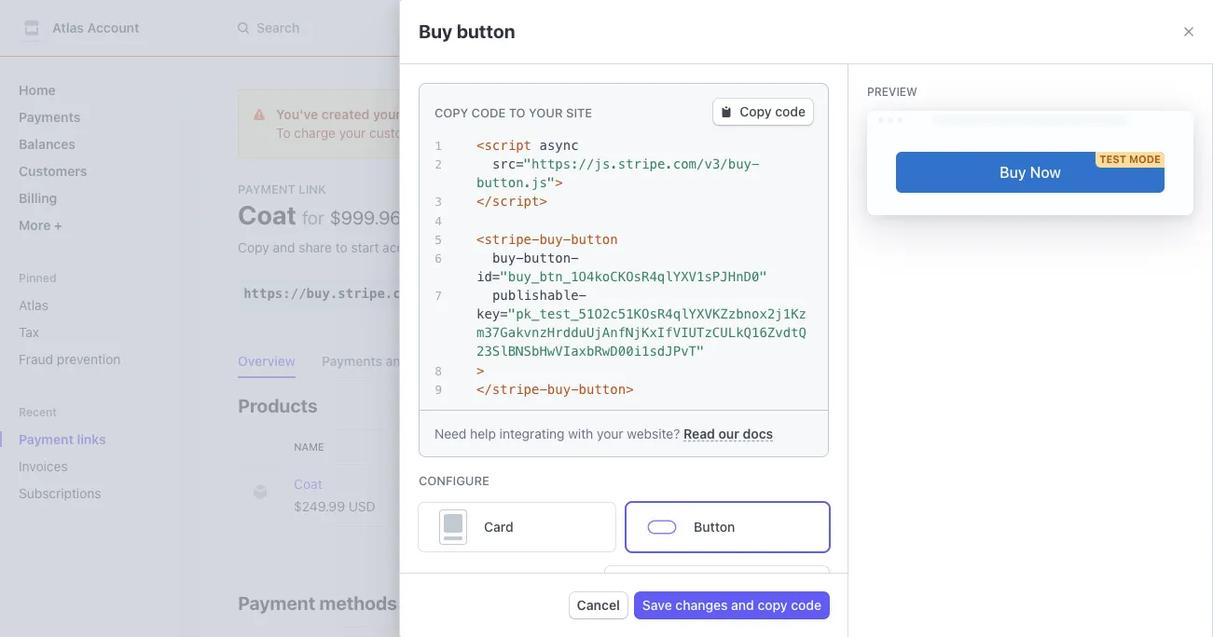 Task type: describe. For each thing, give the bounding box(es) containing it.
copy and share to start accepting payments with this link.
[[238, 240, 586, 255]]

analytics
[[412, 353, 467, 369]]

> right analytics at the bottom of page
[[476, 363, 484, 378]]

async
[[539, 138, 579, 153]]

atlas for atlas
[[19, 297, 48, 313]]

using
[[763, 395, 811, 417]]

balances
[[19, 136, 75, 152]]

subscriptions
[[19, 486, 101, 502]]

buy-button- id
[[476, 251, 579, 284]]

https://buy.stripe.com/test_14k7ub7bkdkffru4gg button
[[243, 284, 605, 303]]

payments for payments and analytics
[[322, 353, 382, 369]]

more
[[19, 217, 54, 233]]

activate inside charge your customers activate payments by verifying your business and connecting your bank account.
[[716, 505, 765, 521]]

payments inside you've created your first test link to charge your customers, activate payments by verifying your business and connecting your bank account.
[[491, 125, 550, 141]]

manage link
[[580, 591, 663, 617]]

svg image for qr code
[[734, 288, 745, 299]]

payments inside charge your customers activate payments by verifying your business and connecting your bank account.
[[768, 505, 827, 521]]

integrating
[[499, 426, 565, 442]]

atlas link
[[11, 290, 186, 321]]

site
[[566, 105, 592, 120]]

read
[[684, 426, 715, 442]]

buy button button
[[820, 281, 921, 307]]

Search search field
[[227, 11, 753, 45]]

</ stripe-buy-button >
[[476, 382, 634, 397]]

recent
[[19, 406, 57, 420]]

payment for payment methods
[[238, 593, 315, 614]]

copy code button
[[714, 99, 813, 125]]

bank inside charge your customers activate payments by verifying your business and connecting your bank account.
[[716, 524, 745, 540]]

tax
[[19, 324, 39, 340]]

cancel button
[[569, 593, 627, 619]]

data
[[607, 58, 633, 69]]

1 horizontal spatial activate payments
[[971, 116, 1085, 131]]

for inside payment link coat for $999.96 usd
[[302, 207, 324, 228]]

2
[[435, 158, 442, 172]]

start
[[351, 240, 379, 255]]

atlas for atlas account
[[52, 20, 84, 35]]

recent navigation links element
[[0, 405, 201, 509]]

= for =
[[500, 307, 508, 322]]

products
[[238, 395, 318, 417]]

copy code to your site
[[435, 105, 592, 120]]

2 quantity from the left
[[605, 441, 659, 453]]

6
[[435, 252, 442, 266]]

created
[[321, 106, 370, 122]]

tax link
[[11, 317, 186, 348]]

8
[[435, 364, 442, 378]]

customers
[[808, 483, 885, 500]]

test data
[[580, 58, 633, 69]]

customers link
[[11, 156, 186, 186]]

code for copy code
[[775, 103, 806, 119]]

usd inside payment link coat for $999.96 usd
[[406, 207, 443, 228]]

by inside you've created your first test link to charge your customers, activate payments by verifying your business and connecting your bank account.
[[553, 125, 568, 141]]

7
[[435, 289, 442, 303]]

button-
[[524, 251, 579, 266]]

code inside save changes and copy code button
[[791, 598, 821, 614]]

svg image for manage
[[588, 599, 599, 610]]

account. inside you've created your first test link to charge your customers, activate payments by verifying your business and connecting your bank account.
[[873, 125, 926, 141]]

< script async
[[476, 138, 579, 153]]

home link
[[11, 75, 186, 105]]

pinned element
[[11, 290, 186, 375]]

fraud
[[19, 352, 53, 367]]

</ script >
[[476, 194, 547, 209]]

1 vertical spatial activate payments link
[[716, 553, 1115, 575]]

stripe- for <
[[484, 232, 539, 247]]

5
[[435, 233, 442, 247]]

payments and analytics
[[322, 353, 467, 369]]

payment for payment links
[[19, 432, 74, 448]]

need help integrating with your website? read our docs
[[435, 426, 773, 442]]

key
[[476, 307, 500, 322]]

1 vertical spatial link
[[859, 395, 890, 417]]

2 vertical spatial activate
[[716, 556, 773, 573]]

copy
[[758, 598, 788, 614]]

payment links link
[[11, 424, 160, 455]]

code for qr code
[[775, 285, 805, 301]]

preview
[[867, 85, 917, 99]]

bank inside you've created your first test link to charge your customers, activate payments by verifying your business and connecting your bank account.
[[840, 125, 870, 141]]

button.js"
[[476, 176, 555, 190]]

https://buy.stripe.com/test_14k7ub7bkdkffru4gg
[[243, 286, 605, 301]]

buy inside button
[[846, 285, 870, 301]]

overview
[[238, 353, 296, 369]]

1 horizontal spatial to
[[509, 105, 526, 120]]

customers,
[[369, 125, 436, 141]]

> down async
[[555, 176, 563, 190]]

9
[[435, 383, 442, 397]]

= "buy_btn_1o4kockosr4qlyxv1spjhnd0"
[[492, 269, 767, 284]]

overview button
[[238, 349, 307, 379]]

and inside button
[[731, 598, 754, 614]]

account. inside charge your customers activate payments by verifying your business and connecting your bank account.
[[749, 524, 801, 540]]

copy inside copy button
[[644, 285, 676, 301]]

search
[[257, 20, 300, 35]]

business inside you've created your first test link to charge your customers, activate payments by verifying your business and connecting your bank account.
[[657, 125, 710, 141]]

you've created your first test link to charge your customers, activate payments by verifying your business and connecting your bank account.
[[276, 106, 926, 141]]

charge
[[716, 483, 769, 500]]

atlas account button
[[19, 15, 158, 41]]

fraud prevention link
[[11, 344, 186, 375]]

balances link
[[11, 129, 186, 159]]

cancel
[[577, 598, 620, 614]]

> down button.js"
[[539, 194, 547, 209]]

"pk_test_51o2c51kosr4qlyxvkzzbnox2j1kz
[[508, 307, 807, 322]]

button
[[694, 519, 735, 535]]

1 quantity from the left
[[467, 441, 520, 453]]

link
[[299, 182, 326, 197]]

"https://js.stripe.com/v3/buy-
[[524, 157, 759, 172]]

test
[[580, 58, 605, 69]]

0 horizontal spatial 4
[[435, 214, 442, 228]]

first
[[404, 106, 430, 122]]

23slbnsbhwviaxbrwd00i1sdjpvt"
[[476, 344, 704, 359]]

read our docs link
[[684, 426, 773, 442]]

coat inside payment link coat for $999.96 usd
[[238, 200, 296, 230]]

publishable-
[[492, 288, 587, 303]]

prevention
[[57, 352, 121, 367]]

billing
[[19, 190, 57, 206]]

tips for using your link
[[693, 395, 890, 417]]

verifying inside you've created your first test link to charge your customers, activate payments by verifying your business and connecting your bank account.
[[571, 125, 623, 141]]

payment methods
[[238, 593, 397, 614]]

< for stripe-
[[476, 232, 484, 247]]

share
[[299, 240, 332, 255]]

0 vertical spatial buy
[[419, 21, 452, 42]]

english
[[613, 572, 657, 588]]

invoices link
[[11, 451, 160, 482]]

1
[[435, 139, 442, 153]]

code for copy code to your site
[[471, 105, 506, 120]]

changes
[[675, 598, 728, 614]]



Task type: vqa. For each thing, say whether or not it's contained in the screenshot.


Task type: locate. For each thing, give the bounding box(es) containing it.
< right 1
[[476, 138, 484, 153]]

0 vertical spatial buy-
[[539, 232, 571, 247]]

configure
[[419, 474, 489, 489]]

and
[[714, 125, 736, 141], [273, 240, 295, 255], [386, 353, 409, 369], [991, 505, 1013, 521], [731, 598, 754, 614]]

0 vertical spatial script
[[484, 138, 531, 153]]

svg image down = "buy_btn_1o4kockosr4qlyxv1spjhnd0"
[[626, 288, 637, 299]]

1 </ from the top
[[476, 194, 492, 209]]

connecting inside you've created your first test link to charge your customers, activate payments by verifying your business and connecting your bank account.
[[739, 125, 807, 141]]

1 vertical spatial business
[[934, 505, 988, 521]]

=
[[516, 157, 524, 172], [492, 269, 500, 284], [500, 307, 508, 322]]

0 horizontal spatial buy
[[419, 21, 452, 42]]

2 </ from the top
[[476, 382, 492, 397]]

1 vertical spatial buy
[[846, 285, 870, 301]]

usd
[[406, 207, 443, 228], [348, 499, 376, 515]]

0 vertical spatial link
[[461, 106, 483, 122]]

buy button
[[419, 21, 515, 42], [846, 285, 914, 301]]

to up < script async on the top left of page
[[509, 105, 526, 120]]

= for = "buy_btn_1o4kockosr4qlyxv1spjhnd0"
[[492, 269, 500, 284]]

atlas left account
[[52, 20, 84, 35]]

0 horizontal spatial bank
[[716, 524, 745, 540]]

payments for payments
[[19, 109, 81, 125]]

atlas down pinned
[[19, 297, 48, 313]]

0 horizontal spatial business
[[657, 125, 710, 141]]

account
[[87, 20, 139, 35]]

svg image for copy code
[[721, 106, 732, 118]]

this
[[537, 240, 558, 255]]

account. down preview
[[873, 125, 926, 141]]

1 horizontal spatial usd
[[406, 207, 443, 228]]

0 vertical spatial payments
[[19, 109, 81, 125]]

payments up balances
[[19, 109, 81, 125]]

1 horizontal spatial buy button
[[846, 285, 914, 301]]

</ down button.js"
[[476, 194, 492, 209]]

connecting inside charge your customers activate payments by verifying your business and connecting your bank account.
[[1017, 505, 1084, 521]]

buy- inside the buy-button- id
[[492, 251, 524, 266]]

svg image left the copy code
[[721, 106, 732, 118]]

0 vertical spatial verifying
[[571, 125, 623, 141]]

coat
[[238, 200, 296, 230], [294, 476, 322, 492]]

0 vertical spatial activate payments
[[971, 116, 1085, 131]]

bank down charge
[[716, 524, 745, 540]]

1 vertical spatial by
[[831, 505, 845, 521]]

save changes and copy code button
[[635, 593, 829, 619]]

code inside copy code button
[[775, 103, 806, 119]]

2 horizontal spatial svg image
[[734, 288, 745, 299]]

script
[[484, 138, 531, 153], [492, 194, 539, 209]]

your
[[529, 105, 563, 120], [373, 106, 401, 122], [339, 125, 366, 141], [627, 125, 653, 141], [810, 125, 837, 141], [816, 395, 855, 417], [597, 426, 623, 442], [772, 483, 805, 500], [904, 505, 931, 521], [1088, 505, 1114, 521]]

svg image left qr
[[734, 288, 745, 299]]

1 vertical spatial connecting
[[1017, 505, 1084, 521]]

4
[[435, 214, 442, 228], [467, 480, 475, 496]]

<
[[476, 138, 484, 153], [476, 232, 484, 247]]

quantity up configure
[[467, 441, 520, 453]]

coat inside coat $249.99 usd
[[294, 476, 322, 492]]

0 vertical spatial business
[[657, 125, 710, 141]]

bank
[[840, 125, 870, 141], [716, 524, 745, 540]]

1 vertical spatial buy button
[[846, 285, 914, 301]]

links
[[77, 432, 106, 448]]

buy- down 23slbnsbhwviaxbrwd00i1sdjpvt"
[[547, 382, 579, 397]]

script for <
[[484, 138, 531, 153]]

1 horizontal spatial buy
[[846, 285, 870, 301]]

script down button.js"
[[492, 194, 539, 209]]

usd up 5
[[406, 207, 443, 228]]

1 vertical spatial </
[[476, 382, 492, 397]]

link
[[461, 106, 483, 122], [859, 395, 890, 417]]

0 horizontal spatial svg image
[[626, 288, 637, 299]]

payments inside button
[[322, 353, 382, 369]]

payments inside core navigation links element
[[19, 109, 81, 125]]

buy- for </ stripe-buy-button >
[[547, 382, 579, 397]]

quantity right adjustable
[[605, 441, 659, 453]]

</ for script
[[476, 194, 492, 209]]

2 vertical spatial =
[[500, 307, 508, 322]]

card
[[484, 519, 513, 535]]

customers
[[19, 163, 87, 179]]

buy
[[419, 21, 452, 42], [846, 285, 870, 301]]

1 vertical spatial bank
[[716, 524, 745, 540]]

0 horizontal spatial usd
[[348, 499, 376, 515]]

svg image inside copy code button
[[721, 106, 732, 118]]

= up button.js"
[[516, 157, 524, 172]]

1 vertical spatial payments
[[322, 353, 382, 369]]

code
[[775, 103, 806, 119], [471, 105, 506, 120], [775, 285, 805, 301], [791, 598, 821, 614]]

0 vertical spatial bank
[[840, 125, 870, 141]]

1 vertical spatial coat
[[294, 476, 322, 492]]

0 vertical spatial <
[[476, 138, 484, 153]]

website?
[[627, 426, 680, 442]]

1 horizontal spatial with
[[568, 426, 593, 442]]

more button
[[11, 210, 186, 241]]

0 horizontal spatial link
[[461, 106, 483, 122]]

payment inside "payment links" link
[[19, 432, 74, 448]]

4 down help
[[467, 480, 475, 496]]

for up docs
[[734, 395, 759, 417]]

payments and analytics button
[[322, 349, 478, 379]]

svg image for activate payments
[[1093, 118, 1104, 130]]

1 horizontal spatial bank
[[840, 125, 870, 141]]

need
[[435, 426, 467, 442]]

svg image for copy
[[626, 288, 637, 299]]

activate payments link
[[964, 111, 1111, 137], [716, 553, 1115, 575]]

0 horizontal spatial quantity
[[467, 441, 520, 453]]

activate
[[440, 125, 487, 141]]

subscriptions link
[[11, 478, 160, 509]]

0 vertical spatial account.
[[873, 125, 926, 141]]

by down customers
[[831, 505, 845, 521]]

0 vertical spatial activate payments link
[[964, 111, 1111, 137]]

verifying down customers
[[849, 505, 901, 521]]

atlas inside the atlas account button
[[52, 20, 84, 35]]

1 vertical spatial 4
[[467, 480, 475, 496]]

1 horizontal spatial atlas
[[52, 20, 84, 35]]

= down the publishable-
[[500, 307, 508, 322]]

0 horizontal spatial with
[[508, 240, 533, 255]]

payment up invoices
[[19, 432, 74, 448]]

payments
[[1025, 116, 1085, 131], [491, 125, 550, 141], [445, 240, 504, 255], [768, 505, 827, 521], [776, 556, 845, 573]]

buy up test
[[419, 21, 452, 42]]

button inside "buy button" button
[[873, 285, 914, 301]]

svg image
[[721, 106, 732, 118], [626, 288, 637, 299], [734, 288, 745, 299]]

atlas inside atlas link
[[19, 297, 48, 313]]

0 horizontal spatial activate payments
[[716, 556, 845, 573]]

payment inside payment link coat for $999.96 usd
[[238, 182, 295, 197]]

"buy_btn_1o4kockosr4qlyxv1spjhnd0"
[[500, 269, 767, 284]]

script up src =
[[484, 138, 531, 153]]

business
[[657, 125, 710, 141], [934, 505, 988, 521]]

for down the link
[[302, 207, 324, 228]]

payment link coat for $999.96 usd
[[238, 182, 443, 230]]

payments right overview button
[[322, 353, 382, 369]]

core navigation links element
[[11, 75, 186, 241]]

script for </
[[492, 194, 539, 209]]

svg image inside the manage link
[[588, 599, 599, 610]]

manage
[[606, 596, 655, 612]]

1 vertical spatial =
[[492, 269, 500, 284]]

payment left the link
[[238, 182, 295, 197]]

1 vertical spatial to
[[335, 240, 348, 255]]

1 horizontal spatial svg image
[[721, 106, 732, 118]]

button
[[457, 21, 515, 42], [571, 232, 618, 247], [873, 285, 914, 301], [579, 382, 626, 397]]

copy inside copy code button
[[740, 103, 772, 119]]

payment left methods
[[238, 593, 315, 614]]

1 vertical spatial stripe-
[[492, 382, 547, 397]]

coat up $249.99
[[294, 476, 322, 492]]

src
[[492, 157, 516, 172]]

link inside you've created your first test link to charge your customers, activate payments by verifying your business and connecting your bank account.
[[461, 106, 483, 122]]

0 vertical spatial buy button
[[419, 21, 515, 42]]

0 vertical spatial to
[[509, 105, 526, 120]]

svg image inside "buy button" button
[[828, 288, 839, 299]]

english button
[[605, 567, 829, 593]]

and inside button
[[386, 353, 409, 369]]

copy for copy code to your site
[[435, 105, 468, 120]]

1 vertical spatial atlas
[[19, 297, 48, 313]]

adjustable quantity
[[535, 441, 659, 453]]

copy code
[[740, 103, 806, 119]]

payment links
[[19, 432, 106, 448]]

1 horizontal spatial for
[[734, 395, 759, 417]]

1 vertical spatial usd
[[348, 499, 376, 515]]

1 vertical spatial with
[[568, 426, 593, 442]]

qr code
[[753, 285, 805, 301]]

0 horizontal spatial verifying
[[571, 125, 623, 141]]

m37gakvnzhrdduujanfnjkxifviutzculkq16zvdtq
[[476, 326, 807, 341]]

atlas account
[[52, 20, 139, 35]]

buy- left this
[[492, 251, 524, 266]]

1 horizontal spatial verifying
[[849, 505, 901, 521]]

buy right qr code
[[846, 285, 870, 301]]

buy button inside button
[[846, 285, 914, 301]]

0 vertical spatial for
[[302, 207, 324, 228]]

1 horizontal spatial quantity
[[605, 441, 659, 453]]

payments
[[19, 109, 81, 125], [322, 353, 382, 369]]

svg image
[[1093, 118, 1104, 130], [697, 288, 708, 299], [828, 288, 839, 299], [588, 599, 599, 610]]

payment
[[238, 182, 295, 197], [19, 432, 74, 448], [238, 593, 315, 614]]

0 vertical spatial 4
[[435, 214, 442, 228]]

you've
[[276, 106, 318, 122]]

1 horizontal spatial account.
[[873, 125, 926, 141]]

svg image inside copy button
[[626, 288, 637, 299]]

with right the integrating
[[568, 426, 593, 442]]

copy button
[[618, 281, 684, 307]]

0 horizontal spatial connecting
[[739, 125, 807, 141]]

1 horizontal spatial by
[[831, 505, 845, 521]]

1 vertical spatial activate
[[716, 505, 765, 521]]

1 horizontal spatial link
[[859, 395, 890, 417]]

0 vertical spatial usd
[[406, 207, 443, 228]]

to left the start in the top of the page
[[335, 240, 348, 255]]

</ up help
[[476, 382, 492, 397]]

$249.99
[[294, 499, 345, 515]]

copy for copy code
[[740, 103, 772, 119]]

usd right $249.99
[[348, 499, 376, 515]]

bank down preview
[[840, 125, 870, 141]]

qr
[[753, 285, 771, 301]]

to
[[276, 125, 291, 141]]

1 horizontal spatial 4
[[467, 480, 475, 496]]

qr code button
[[727, 281, 813, 307]]

language
[[419, 572, 479, 588]]

stripe- up the buy-button- id
[[484, 232, 539, 247]]

buy- for < stripe-buy-button
[[539, 232, 571, 247]]

0 vertical spatial coat
[[238, 200, 296, 230]]

2 vertical spatial payment
[[238, 593, 315, 614]]

1 vertical spatial script
[[492, 194, 539, 209]]

id
[[476, 269, 492, 284]]

coat down the "to"
[[238, 200, 296, 230]]

account. down charge
[[749, 524, 801, 540]]

0 horizontal spatial buy button
[[419, 21, 515, 42]]

svg image inside qr code button
[[734, 288, 745, 299]]

</ for stripe-
[[476, 382, 492, 397]]

2 < from the top
[[476, 232, 484, 247]]

link up activate
[[461, 106, 483, 122]]

name
[[294, 441, 324, 453]]

= up key
[[492, 269, 500, 284]]

0 horizontal spatial account.
[[749, 524, 801, 540]]

payments link
[[11, 102, 186, 132]]

$999.96
[[330, 207, 401, 228]]

0 vertical spatial =
[[516, 157, 524, 172]]

0 horizontal spatial atlas
[[19, 297, 48, 313]]

1 vertical spatial payment
[[19, 432, 74, 448]]

charge your customers activate payments by verifying your business and connecting your bank account.
[[716, 483, 1114, 540]]

< stripe-buy-button
[[476, 232, 618, 247]]

0 vertical spatial activate
[[971, 116, 1021, 131]]

pinned navigation links element
[[11, 270, 186, 375]]

with left this
[[508, 240, 533, 255]]

business inside charge your customers activate payments by verifying your business and connecting your bank account.
[[934, 505, 988, 521]]

recent element
[[0, 424, 201, 509]]

1 horizontal spatial business
[[934, 505, 988, 521]]

docs
[[743, 426, 773, 442]]

1 horizontal spatial connecting
[[1017, 505, 1084, 521]]

1 vertical spatial for
[[734, 395, 759, 417]]

> up website?
[[626, 382, 634, 397]]

stripe- up the integrating
[[492, 382, 547, 397]]

4 up 5
[[435, 214, 442, 228]]

adjustable
[[535, 441, 603, 453]]

0 horizontal spatial to
[[335, 240, 348, 255]]

copy for copy and share to start accepting payments with this link.
[[238, 240, 269, 255]]

by down site
[[553, 125, 568, 141]]

>
[[555, 176, 563, 190], [539, 194, 547, 209], [476, 363, 484, 378], [626, 382, 634, 397]]

0 vertical spatial with
[[508, 240, 533, 255]]

2 vertical spatial buy-
[[547, 382, 579, 397]]

0 vertical spatial </
[[476, 194, 492, 209]]

0 vertical spatial payment
[[238, 182, 295, 197]]

tab list containing overview
[[238, 349, 1138, 379]]

1 vertical spatial account.
[[749, 524, 801, 540]]

code inside qr code button
[[775, 285, 805, 301]]

buy- up button-
[[539, 232, 571, 247]]

by inside charge your customers activate payments by verifying your business and connecting your bank account.
[[831, 505, 845, 521]]

home
[[19, 82, 56, 98]]

publishable- key
[[476, 288, 587, 322]]

0 vertical spatial stripe-
[[484, 232, 539, 247]]

0 vertical spatial atlas
[[52, 20, 84, 35]]

tab list
[[238, 349, 1138, 379]]

verifying inside charge your customers activate payments by verifying your business and connecting your bank account.
[[849, 505, 901, 521]]

0 horizontal spatial by
[[553, 125, 568, 141]]

invoices
[[19, 459, 68, 475]]

0 horizontal spatial for
[[302, 207, 324, 228]]

connecting
[[739, 125, 807, 141], [1017, 505, 1084, 521]]

0 horizontal spatial payments
[[19, 109, 81, 125]]

payment for payment link coat for $999.96 usd
[[238, 182, 295, 197]]

1 vertical spatial buy-
[[492, 251, 524, 266]]

link.
[[562, 240, 586, 255]]

3
[[435, 195, 442, 209]]

and inside charge your customers activate payments by verifying your business and connecting your bank account.
[[991, 505, 1013, 521]]

link right "using"
[[859, 395, 890, 417]]

svg image for buy button
[[828, 288, 839, 299]]

stripe- for </
[[492, 382, 547, 397]]

methods
[[319, 593, 397, 614]]

usd inside coat $249.99 usd
[[348, 499, 376, 515]]

1 vertical spatial activate payments
[[716, 556, 845, 573]]

quantity
[[467, 441, 520, 453], [605, 441, 659, 453]]

verifying down site
[[571, 125, 623, 141]]

1 vertical spatial <
[[476, 232, 484, 247]]

< up id
[[476, 232, 484, 247]]

1 < from the top
[[476, 138, 484, 153]]

1 vertical spatial verifying
[[849, 505, 901, 521]]

< for script
[[476, 138, 484, 153]]

0 vertical spatial by
[[553, 125, 568, 141]]

1 horizontal spatial payments
[[322, 353, 382, 369]]

and inside you've created your first test link to charge your customers, activate payments by verifying your business and connecting your bank account.
[[714, 125, 736, 141]]

0 vertical spatial connecting
[[739, 125, 807, 141]]



